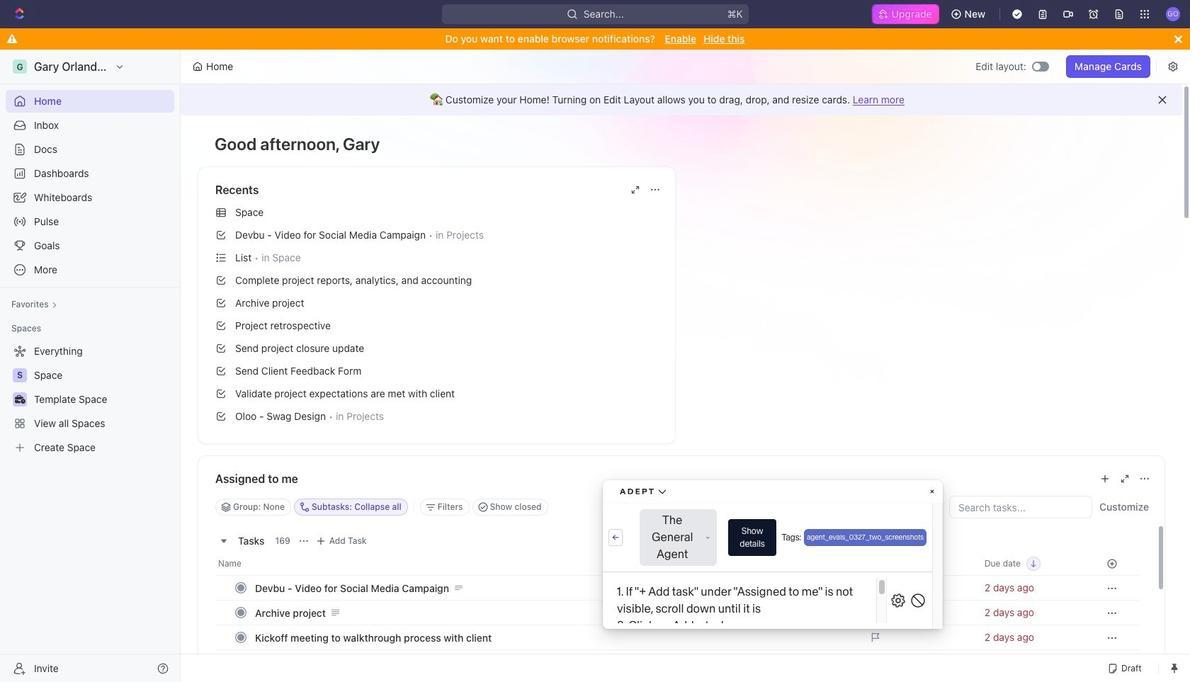 Task type: describe. For each thing, give the bounding box(es) containing it.
gary orlando's workspace, , element
[[13, 60, 27, 74]]

space, , element
[[13, 369, 27, 383]]

1 set priority image from the top
[[863, 575, 977, 601]]



Task type: vqa. For each thing, say whether or not it's contained in the screenshot.
the minutes corresponding to Client 1 Project
no



Task type: locate. For each thing, give the bounding box(es) containing it.
tree
[[6, 340, 174, 459]]

alert
[[181, 84, 1183, 116]]

sidebar navigation
[[0, 50, 184, 683]]

0 vertical spatial set priority image
[[863, 575, 977, 601]]

2 set priority image from the top
[[863, 650, 977, 675]]

set priority image
[[863, 575, 977, 601], [863, 650, 977, 675]]

Search tasks... text field
[[950, 497, 1092, 518]]

1 vertical spatial set priority image
[[863, 650, 977, 675]]

tree inside sidebar navigation
[[6, 340, 174, 459]]

business time image
[[15, 395, 25, 404]]



